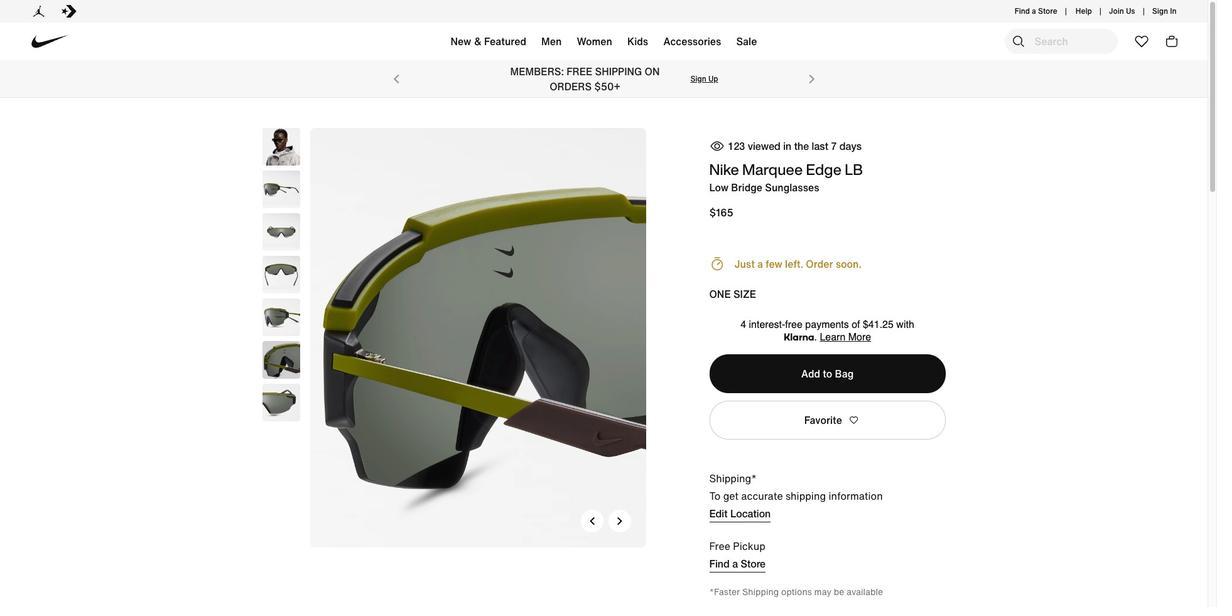 Task type: describe. For each thing, give the bounding box(es) containing it.
| for help
[[1099, 6, 1101, 16]]

bridge
[[731, 180, 762, 195]]

marquee
[[742, 158, 803, 181]]

just a few left. order soon.
[[734, 257, 862, 272]]

| for join us
[[1143, 6, 1145, 16]]

join us
[[1109, 6, 1135, 16]]

find a store
[[1015, 6, 1057, 16]]

on
[[645, 64, 660, 79]]

more
[[848, 332, 871, 343]]

lb
[[845, 158, 863, 181]]

join us link
[[1109, 1, 1135, 22]]

$50+
[[594, 79, 620, 94]]

payments
[[805, 320, 849, 331]]

kids link
[[620, 26, 656, 62]]

sunglasses
[[765, 180, 819, 195]]

new & featured
[[451, 34, 526, 49]]

favorite
[[804, 413, 842, 428]]

.
[[814, 332, 817, 343]]

get
[[723, 489, 739, 504]]

sign in button
[[1152, 1, 1177, 22]]

members: free shipping on orders $50+
[[510, 64, 660, 94]]

$165
[[709, 205, 733, 220]]

favorite button
[[709, 401, 945, 440]]

4 interest-free payments of $41.25 with klarna . learn more
[[741, 320, 914, 343]]

accessories
[[663, 34, 721, 49]]

soon.
[[836, 257, 862, 272]]

shipping
[[786, 489, 826, 504]]

with
[[896, 320, 914, 331]]

us
[[1126, 6, 1135, 16]]

add to bag
[[801, 367, 854, 382]]

few
[[766, 257, 782, 272]]

help
[[1076, 6, 1092, 16]]

one
[[709, 287, 731, 302]]

a for just
[[757, 257, 763, 272]]

in
[[1170, 6, 1177, 16]]

men link
[[534, 26, 569, 62]]

size
[[733, 287, 756, 302]]

menu bar containing new & featured
[[214, 25, 994, 63]]

1 horizontal spatial store
[[1038, 6, 1057, 16]]

find inside free pickup find a store
[[709, 558, 730, 570]]

find inside find a store link
[[1015, 6, 1030, 16]]

faster
[[714, 586, 740, 599]]

klarna
[[784, 331, 814, 343]]

be
[[834, 586, 844, 599]]

accurate
[[741, 489, 783, 504]]

shipping for faster
[[742, 586, 779, 599]]

low
[[709, 180, 729, 195]]

sign up link
[[690, 73, 718, 84]]

sign for sign up
[[690, 73, 706, 84]]

&
[[474, 34, 482, 49]]

new & featured link
[[443, 26, 534, 62]]

featured
[[484, 34, 526, 49]]

learn
[[820, 332, 845, 343]]

edit
[[709, 508, 728, 520]]

sign up
[[690, 73, 718, 84]]

Search Products text field
[[1004, 29, 1118, 54]]

open search modal image
[[1011, 34, 1026, 49]]

a inside free pickup find a store
[[732, 558, 738, 570]]



Task type: locate. For each thing, give the bounding box(es) containing it.
kids
[[627, 34, 648, 49]]

shipping
[[595, 64, 642, 79], [742, 586, 779, 599]]

1 horizontal spatial find
[[1015, 6, 1030, 16]]

0 vertical spatial free
[[567, 64, 592, 79]]

store down pickup
[[741, 558, 766, 570]]

add
[[801, 367, 820, 382]]

nike marquee edge lb low bridge sunglasses image
[[262, 128, 300, 166], [310, 128, 646, 548], [262, 171, 300, 208], [262, 214, 300, 251], [262, 256, 300, 294], [262, 299, 300, 337], [262, 342, 300, 379], [262, 384, 300, 422]]

0 vertical spatial find
[[1015, 6, 1030, 16]]

information
[[829, 489, 883, 504]]

1 horizontal spatial shipping
[[742, 586, 779, 599]]

2 | from the left
[[1099, 6, 1101, 16]]

store
[[1038, 6, 1057, 16], [741, 558, 766, 570]]

converse image
[[61, 4, 76, 19]]

edit location button
[[709, 507, 771, 523]]

1 vertical spatial free
[[709, 539, 730, 554]]

0 horizontal spatial store
[[741, 558, 766, 570]]

options
[[781, 586, 812, 599]]

1 horizontal spatial a
[[757, 257, 763, 272]]

store up search products text field at the top right of page
[[1038, 6, 1057, 16]]

| left help
[[1065, 6, 1067, 16]]

shipping right faster
[[742, 586, 779, 599]]

*
[[709, 586, 714, 599]]

a left few
[[757, 257, 763, 272]]

$41.25
[[863, 320, 894, 331]]

1 vertical spatial a
[[757, 257, 763, 272]]

shipping for free
[[595, 64, 642, 79]]

new
[[451, 34, 471, 49]]

3 | from the left
[[1143, 6, 1145, 16]]

2 vertical spatial a
[[732, 558, 738, 570]]

1 vertical spatial find
[[709, 558, 730, 570]]

sign left in
[[1152, 6, 1168, 16]]

favorites image
[[1134, 34, 1149, 49]]

previous image
[[588, 518, 596, 526]]

available
[[847, 586, 883, 599]]

up
[[708, 73, 718, 84]]

a for find
[[1032, 6, 1036, 16]]

1 horizontal spatial sign
[[1152, 6, 1168, 16]]

find
[[1015, 6, 1030, 16], [709, 558, 730, 570]]

order
[[806, 257, 833, 272]]

free
[[567, 64, 592, 79], [709, 539, 730, 554]]

pickup
[[733, 539, 765, 554]]

0 vertical spatial store
[[1038, 6, 1057, 16]]

store inside free pickup find a store
[[741, 558, 766, 570]]

join
[[1109, 6, 1124, 16]]

to
[[823, 367, 832, 382]]

nike marquee edge lb low bridge sunglasses
[[709, 158, 863, 195]]

just
[[734, 257, 755, 272]]

one size
[[709, 287, 756, 302]]

add to bag button
[[709, 355, 945, 394]]

bag
[[835, 367, 854, 382]]

accessories link
[[656, 26, 729, 62]]

| left join
[[1099, 6, 1101, 16]]

0 horizontal spatial sign
[[690, 73, 706, 84]]

find up faster
[[709, 558, 730, 570]]

edge
[[806, 158, 842, 181]]

|
[[1065, 6, 1067, 16], [1099, 6, 1101, 16], [1143, 6, 1145, 16]]

jordan image
[[31, 4, 46, 19]]

2 horizontal spatial |
[[1143, 6, 1145, 16]]

sign left up
[[690, 73, 706, 84]]

1 vertical spatial shipping
[[742, 586, 779, 599]]

interest-
[[749, 320, 785, 331]]

orders
[[550, 79, 592, 94]]

0 vertical spatial shipping
[[595, 64, 642, 79]]

sign in
[[1152, 6, 1177, 16]]

members:
[[510, 64, 564, 79]]

find a store link
[[1012, 1, 1060, 22]]

nike
[[709, 158, 739, 181]]

may
[[814, 586, 831, 599]]

a up search products text field at the top right of page
[[1032, 6, 1036, 16]]

menu bar
[[214, 25, 994, 63]]

a down pickup
[[732, 558, 738, 570]]

shipping* to get accurate shipping information edit location
[[709, 471, 883, 520]]

free inside members: free shipping on orders $50+
[[567, 64, 592, 79]]

to
[[709, 489, 721, 504]]

2 horizontal spatial a
[[1032, 6, 1036, 16]]

* faster shipping options may be available
[[709, 586, 883, 599]]

free up find a store button
[[709, 539, 730, 554]]

1 vertical spatial sign
[[690, 73, 706, 84]]

help link
[[1071, 3, 1097, 19]]

a
[[1032, 6, 1036, 16], [757, 257, 763, 272], [732, 558, 738, 570]]

shipping inside members: free shipping on orders $50+
[[595, 64, 642, 79]]

4
[[741, 320, 746, 331]]

1 horizontal spatial free
[[709, 539, 730, 554]]

men
[[541, 34, 562, 49]]

of
[[852, 320, 860, 331]]

0 horizontal spatial shipping
[[595, 64, 642, 79]]

sign inside sign in button
[[1152, 6, 1168, 16]]

1 horizontal spatial |
[[1099, 6, 1101, 16]]

0 vertical spatial a
[[1032, 6, 1036, 16]]

0 horizontal spatial a
[[732, 558, 738, 570]]

sign for sign in
[[1152, 6, 1168, 16]]

| right us
[[1143, 6, 1145, 16]]

next image
[[616, 518, 623, 526]]

free pickup find a store
[[709, 539, 766, 570]]

free down women "link"
[[567, 64, 592, 79]]

0 horizontal spatial find
[[709, 558, 730, 570]]

sale
[[736, 34, 757, 49]]

left.
[[785, 257, 803, 272]]

free inside free pickup find a store
[[709, 539, 730, 554]]

1 vertical spatial store
[[741, 558, 766, 570]]

learn more button
[[820, 332, 871, 343]]

sale link
[[729, 26, 765, 62]]

| for find a store
[[1065, 6, 1067, 16]]

0 horizontal spatial |
[[1065, 6, 1067, 16]]

find a store button
[[709, 557, 766, 573]]

free
[[785, 320, 803, 331]]

women
[[577, 34, 612, 49]]

0 horizontal spatial free
[[567, 64, 592, 79]]

1 | from the left
[[1065, 6, 1067, 16]]

shipping left the on
[[595, 64, 642, 79]]

location
[[730, 508, 771, 520]]

0 vertical spatial sign
[[1152, 6, 1168, 16]]

shipping*
[[709, 471, 757, 487]]

find up the open search modal 'icon'
[[1015, 6, 1030, 16]]

women link
[[569, 26, 620, 62]]

nike home page image
[[25, 17, 74, 66]]

sign
[[1152, 6, 1168, 16], [690, 73, 706, 84]]



Task type: vqa. For each thing, say whether or not it's contained in the screenshot.
Twitter image
no



